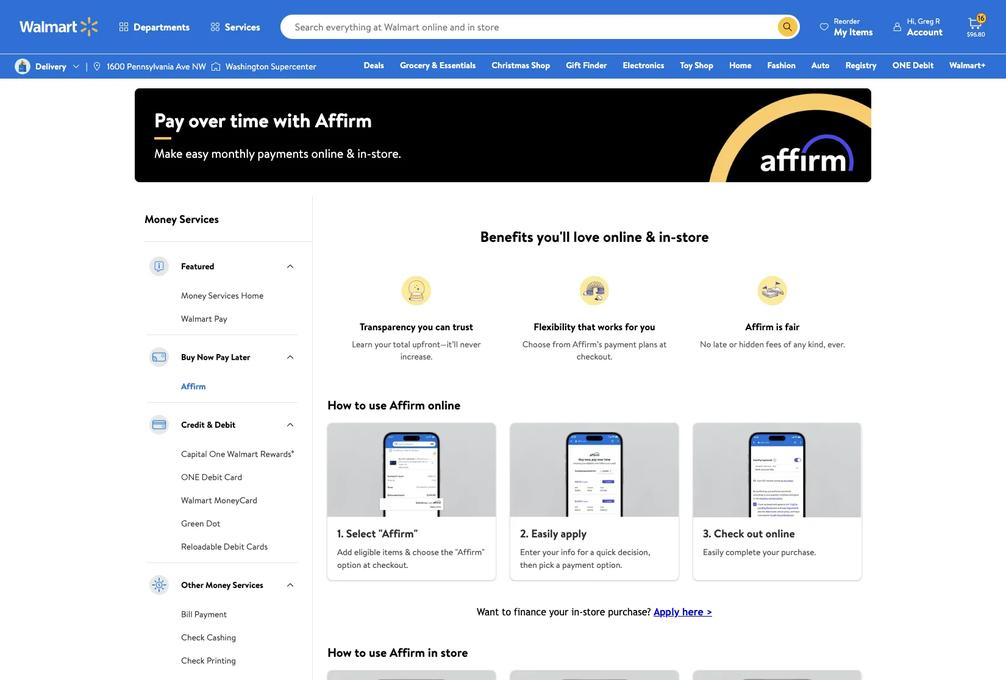 Task type: vqa. For each thing, say whether or not it's contained in the screenshot.
third '00' from the right
no



Task type: locate. For each thing, give the bounding box(es) containing it.
online right payments
[[311, 145, 343, 162]]

"affirm" up items
[[378, 526, 418, 542]]

you inside transparency you can trust learn your total upfront—it'll never increase.
[[418, 320, 433, 334]]

debit left the cards
[[224, 541, 244, 553]]

bill payment
[[181, 609, 227, 621]]

auto link
[[806, 59, 835, 72]]

you left can on the top of page
[[418, 320, 433, 334]]

|
[[86, 60, 87, 73]]

gift finder
[[566, 59, 607, 71]]

affirm up the hidden
[[745, 320, 774, 334]]

one down capital
[[181, 471, 200, 484]]

easily inside 3. check out online easily complete your purchase.
[[703, 546, 724, 558]]

1. select "affirm" list item
[[320, 423, 503, 580]]

"affirm" right "the" at the bottom
[[455, 546, 485, 558]]

2 horizontal spatial your
[[763, 546, 779, 558]]

store
[[676, 226, 709, 247], [441, 644, 468, 661]]

1 horizontal spatial easily
[[703, 546, 724, 558]]

dot
[[206, 518, 220, 530]]

list item
[[320, 670, 503, 680], [503, 670, 686, 680], [686, 670, 869, 680]]

1 horizontal spatial "affirm"
[[455, 546, 485, 558]]

0 horizontal spatial one
[[181, 471, 200, 484]]

walmart up card
[[227, 448, 258, 460]]

1 vertical spatial to
[[355, 644, 366, 661]]

affirm
[[315, 107, 372, 134], [745, 320, 774, 334], [181, 380, 206, 393], [390, 397, 425, 413], [390, 644, 425, 661]]

0 horizontal spatial easily
[[531, 526, 558, 542]]

0 vertical spatial walmart
[[181, 313, 212, 325]]

complete
[[726, 546, 761, 558]]

at right the plans
[[659, 338, 667, 351]]

1 shop from the left
[[531, 59, 550, 71]]

1 horizontal spatial at
[[659, 338, 667, 351]]

you
[[418, 320, 433, 334], [640, 320, 655, 334]]

0 vertical spatial list
[[320, 423, 869, 580]]

0 vertical spatial home
[[729, 59, 752, 71]]

in
[[428, 644, 438, 661]]

1 vertical spatial walmart
[[227, 448, 258, 460]]

never
[[460, 338, 481, 351]]

1 vertical spatial "affirm"
[[455, 546, 485, 558]]

0 vertical spatial payment
[[604, 338, 637, 351]]

0 horizontal spatial your
[[375, 338, 391, 351]]

2 vertical spatial check
[[181, 655, 205, 667]]

shop for toy shop
[[695, 59, 713, 71]]

1 vertical spatial list
[[320, 670, 869, 680]]

hi, greg r account
[[907, 16, 943, 38]]

1 vertical spatial pay
[[214, 313, 227, 325]]

debit down account
[[913, 59, 934, 71]]

affirm left the in
[[390, 644, 425, 661]]

at inside flexibility that works for you choose from affirm's payment plans at checkout.
[[659, 338, 667, 351]]

2 list from the top
[[320, 670, 869, 680]]

1 horizontal spatial a
[[590, 546, 594, 558]]

walmart+
[[950, 59, 986, 71]]

walmart inside capital one walmart rewards® link
[[227, 448, 258, 460]]

debit
[[913, 59, 934, 71], [215, 419, 236, 431], [202, 471, 222, 484], [224, 541, 244, 553]]

1 vertical spatial for
[[577, 546, 588, 558]]

to for how to use affirm online
[[355, 397, 366, 413]]

0 vertical spatial checkout.
[[577, 351, 612, 363]]

cashing
[[207, 632, 236, 644]]

2 to from the top
[[355, 644, 366, 661]]

1 horizontal spatial  image
[[211, 60, 221, 73]]

0 horizontal spatial home
[[241, 290, 264, 302]]

0 horizontal spatial payment
[[562, 559, 594, 571]]

money up featured icon
[[145, 212, 177, 227]]

0 vertical spatial easily
[[531, 526, 558, 542]]

your down out
[[763, 546, 779, 558]]

debit for one debit card
[[202, 471, 222, 484]]

0 vertical spatial at
[[659, 338, 667, 351]]

check
[[714, 526, 744, 542], [181, 632, 205, 644], [181, 655, 205, 667]]

0 vertical spatial money
[[145, 212, 177, 227]]

money right other at the bottom
[[206, 579, 231, 591]]

your inside 3. check out online easily complete your purchase.
[[763, 546, 779, 558]]

1 you from the left
[[418, 320, 433, 334]]

for right works
[[625, 320, 638, 334]]

flexibility that works for you. choose from affirm's payment plans at checkout. image
[[580, 276, 609, 305]]

 image right nw on the top
[[211, 60, 221, 73]]

affirm's
[[573, 338, 602, 351]]

one debit card
[[181, 471, 242, 484]]

how to use affirm online
[[327, 397, 461, 413]]

money
[[145, 212, 177, 227], [181, 290, 206, 302], [206, 579, 231, 591]]

walmart up green dot link
[[181, 495, 212, 507]]

check down bill
[[181, 632, 205, 644]]

affirm inside affirm is fair no late or hidden fees of any kind, ever.
[[745, 320, 774, 334]]

for
[[625, 320, 638, 334], [577, 546, 588, 558]]

1 horizontal spatial payment
[[604, 338, 637, 351]]

2 vertical spatial walmart
[[181, 495, 212, 507]]

affirm right with
[[315, 107, 372, 134]]

3 list item from the left
[[686, 670, 869, 680]]

1 vertical spatial in-
[[659, 226, 676, 247]]

1 horizontal spatial for
[[625, 320, 638, 334]]

services up 'walmart pay' link
[[208, 290, 239, 302]]

payment
[[194, 609, 227, 621]]

0 horizontal spatial shop
[[531, 59, 550, 71]]

1 vertical spatial payment
[[562, 559, 594, 571]]

money inside "link"
[[181, 290, 206, 302]]

payment down works
[[604, 338, 637, 351]]

one for one debit card
[[181, 471, 200, 484]]

online right "love"
[[603, 226, 642, 247]]

shop right christmas
[[531, 59, 550, 71]]

2 how from the top
[[327, 644, 352, 661]]

account
[[907, 25, 943, 38]]

checkout.
[[577, 351, 612, 363], [373, 559, 408, 571]]

payment
[[604, 338, 637, 351], [562, 559, 594, 571]]

search icon image
[[783, 22, 793, 32]]

1 list item from the left
[[320, 670, 503, 680]]

for inside flexibility that works for you choose from affirm's payment plans at checkout.
[[625, 320, 638, 334]]

then
[[520, 559, 537, 571]]

1 horizontal spatial home
[[729, 59, 752, 71]]

1 vertical spatial one
[[181, 471, 200, 484]]

your inside 2. easily apply enter your info for a quick decision, then pick a payment option.
[[542, 546, 559, 558]]

0 horizontal spatial checkout.
[[373, 559, 408, 571]]

transparency
[[360, 320, 416, 334]]

1 vertical spatial check
[[181, 632, 205, 644]]

how for how to use affirm in store
[[327, 644, 352, 661]]

buy now pay later
[[181, 351, 250, 363]]

1 vertical spatial checkout.
[[373, 559, 408, 571]]

info
[[561, 546, 575, 558]]

2 you from the left
[[640, 320, 655, 334]]

washington
[[226, 60, 269, 73]]

services inside popup button
[[225, 20, 260, 34]]

& inside 1. select "affirm" add eligible items & choose the "affirm" option at checkout.
[[405, 546, 410, 558]]

1 horizontal spatial one
[[893, 59, 911, 71]]

0 horizontal spatial a
[[556, 559, 560, 571]]

0 horizontal spatial you
[[418, 320, 433, 334]]

0 vertical spatial one
[[893, 59, 911, 71]]

shop for christmas shop
[[531, 59, 550, 71]]

1.
[[337, 526, 344, 542]]

walmart inside 'walmart pay' link
[[181, 313, 212, 325]]

1 vertical spatial easily
[[703, 546, 724, 558]]

at down eligible
[[363, 559, 370, 571]]

featured image
[[147, 254, 171, 279]]

checkout. inside flexibility that works for you choose from affirm's payment plans at checkout.
[[577, 351, 612, 363]]

1 vertical spatial use
[[369, 644, 387, 661]]

home
[[729, 59, 752, 71], [241, 290, 264, 302]]

0 horizontal spatial store
[[441, 644, 468, 661]]

0 horizontal spatial  image
[[92, 62, 102, 71]]

pennsylvania
[[127, 60, 174, 73]]

grocery & essentials
[[400, 59, 476, 71]]

other
[[181, 579, 204, 591]]

0 horizontal spatial at
[[363, 559, 370, 571]]

list
[[320, 423, 869, 580], [320, 670, 869, 680]]

departments
[[134, 20, 190, 34]]

0 horizontal spatial for
[[577, 546, 588, 558]]

you'll
[[537, 226, 570, 247]]

2 shop from the left
[[695, 59, 713, 71]]

1 vertical spatial at
[[363, 559, 370, 571]]

0 vertical spatial in-
[[357, 145, 371, 162]]

can
[[435, 320, 450, 334]]

money services home
[[181, 290, 264, 302]]

1 horizontal spatial store
[[676, 226, 709, 247]]

checkout. down items
[[373, 559, 408, 571]]

 image
[[15, 59, 30, 74]]

shop
[[531, 59, 550, 71], [695, 59, 713, 71]]

one right registry link
[[893, 59, 911, 71]]

affirm link
[[181, 379, 206, 393]]

fashion
[[767, 59, 796, 71]]

benefits you'll love online and in-store. transparency you can trust. learn your total upfront—it'll never increase. image
[[402, 276, 431, 305]]

select
[[346, 526, 376, 542]]

payment inside flexibility that works for you choose from affirm's payment plans at checkout.
[[604, 338, 637, 351]]

your down transparency
[[375, 338, 391, 351]]

debit left card
[[202, 471, 222, 484]]

0 vertical spatial use
[[369, 397, 387, 413]]

1 vertical spatial home
[[241, 290, 264, 302]]

no
[[700, 338, 711, 351]]

a right pick
[[556, 559, 560, 571]]

1 horizontal spatial you
[[640, 320, 655, 334]]

registry
[[846, 59, 877, 71]]

use for online
[[369, 397, 387, 413]]

for inside 2. easily apply enter your info for a quick decision, then pick a payment option.
[[577, 546, 588, 558]]

services up washington
[[225, 20, 260, 34]]

1 vertical spatial money
[[181, 290, 206, 302]]

pay up make
[[154, 107, 184, 134]]

green
[[181, 518, 204, 530]]

shop right toy
[[695, 59, 713, 71]]

0 vertical spatial to
[[355, 397, 366, 413]]

walmart moneycard link
[[181, 493, 257, 507]]

1 horizontal spatial checkout.
[[577, 351, 612, 363]]

cards
[[246, 541, 268, 553]]

1 horizontal spatial shop
[[695, 59, 713, 71]]

1 horizontal spatial your
[[542, 546, 559, 558]]

0 vertical spatial how
[[327, 397, 352, 413]]

 image
[[211, 60, 221, 73], [92, 62, 102, 71]]

check down check cashing at the left bottom of page
[[181, 655, 205, 667]]

1 vertical spatial how
[[327, 644, 352, 661]]

checkout. down that
[[577, 351, 612, 363]]

bill payment link
[[181, 607, 227, 621]]

a left quick
[[590, 546, 594, 558]]

reloadable debit cards
[[181, 541, 268, 553]]

1 list from the top
[[320, 423, 869, 580]]

walmart pay link
[[181, 312, 227, 325]]

payment down the info at bottom
[[562, 559, 594, 571]]

one
[[209, 448, 225, 460]]

from
[[552, 338, 571, 351]]

love
[[574, 226, 599, 247]]

list containing 1. select "affirm"
[[320, 423, 869, 580]]

gift
[[566, 59, 581, 71]]

how to use affirm in store
[[327, 644, 468, 661]]

money for money services home
[[181, 290, 206, 302]]

services down the cards
[[233, 579, 263, 591]]

one debit card link
[[181, 470, 242, 484]]

your up pick
[[542, 546, 559, 558]]

money up 'walmart pay' link
[[181, 290, 206, 302]]

one debit
[[893, 59, 934, 71]]

capital one walmart rewards® link
[[181, 447, 294, 460]]

1 vertical spatial a
[[556, 559, 560, 571]]

2 use from the top
[[369, 644, 387, 661]]

affirm down buy
[[181, 380, 206, 393]]

trust
[[453, 320, 473, 334]]

pay right now
[[216, 351, 229, 363]]

hi,
[[907, 16, 916, 26]]

now
[[197, 351, 214, 363]]

items
[[383, 546, 403, 558]]

walmart down money services home
[[181, 313, 212, 325]]

time
[[230, 107, 269, 134]]

$96.80
[[967, 30, 985, 38]]

add
[[337, 546, 352, 558]]

capital one walmart rewards®
[[181, 448, 294, 460]]

store.
[[371, 145, 401, 162]]

pay down money services home
[[214, 313, 227, 325]]

0 vertical spatial for
[[625, 320, 638, 334]]

electronics link
[[617, 59, 670, 72]]

walmart inside walmart moneycard link
[[181, 495, 212, 507]]

online inside 3. check out online easily complete your purchase.
[[766, 526, 795, 542]]

you up the plans
[[640, 320, 655, 334]]

0 vertical spatial "affirm"
[[378, 526, 418, 542]]

1 to from the top
[[355, 397, 366, 413]]

2 vertical spatial money
[[206, 579, 231, 591]]

your inside transparency you can trust learn your total upfront—it'll never increase.
[[375, 338, 391, 351]]

home inside "link"
[[241, 290, 264, 302]]

"affirm"
[[378, 526, 418, 542], [455, 546, 485, 558]]

services
[[225, 20, 260, 34], [179, 212, 219, 227], [208, 290, 239, 302], [233, 579, 263, 591]]

check right 3.
[[714, 526, 744, 542]]

monthly
[[211, 145, 255, 162]]

easily right 2.
[[531, 526, 558, 542]]

1 use from the top
[[369, 397, 387, 413]]

easily down 3.
[[703, 546, 724, 558]]

walmart for walmart moneycard
[[181, 495, 212, 507]]

money services
[[145, 212, 219, 227]]

easily inside 2. easily apply enter your info for a quick decision, then pick a payment option.
[[531, 526, 558, 542]]

0 vertical spatial check
[[714, 526, 744, 542]]

1 how from the top
[[327, 397, 352, 413]]

your
[[375, 338, 391, 351], [542, 546, 559, 558], [763, 546, 779, 558]]

for right the info at bottom
[[577, 546, 588, 558]]

online right out
[[766, 526, 795, 542]]

 image right |
[[92, 62, 102, 71]]

walmart moneycard
[[181, 495, 257, 507]]



Task type: describe. For each thing, give the bounding box(es) containing it.
pick
[[539, 559, 554, 571]]

deals
[[364, 59, 384, 71]]

affirm is fair. no late or hidden fees of any kind, ever. image
[[758, 276, 787, 305]]

christmas shop link
[[486, 59, 556, 72]]

christmas
[[492, 59, 529, 71]]

3.
[[703, 526, 711, 542]]

benefits
[[480, 226, 533, 247]]

how for how to use affirm online
[[327, 397, 352, 413]]

other money services image
[[147, 573, 171, 598]]

money services home link
[[181, 288, 264, 302]]

Walmart Site-Wide search field
[[280, 15, 800, 39]]

1. select "affirm" add eligible items & choose the "affirm" option at checkout.
[[337, 526, 485, 571]]

any
[[793, 338, 806, 351]]

check for check printing
[[181, 655, 205, 667]]

over
[[189, 107, 225, 134]]

delivery
[[35, 60, 66, 73]]

buy
[[181, 351, 195, 363]]

upfront—it'll
[[412, 338, 458, 351]]

you inside flexibility that works for you choose from affirm's payment plans at checkout.
[[640, 320, 655, 334]]

flexibility that works for you choose from affirm's payment plans at checkout.
[[522, 320, 667, 363]]

at inside 1. select "affirm" add eligible items & choose the "affirm" option at checkout.
[[363, 559, 370, 571]]

essentials
[[440, 59, 476, 71]]

ever.
[[828, 338, 845, 351]]

total
[[393, 338, 410, 351]]

make easy monthly payments online & in-store.
[[154, 145, 401, 162]]

supercenter
[[271, 60, 316, 73]]

works
[[598, 320, 623, 334]]

featured
[[181, 260, 214, 273]]

checkout. inside 1. select "affirm" add eligible items & choose the "affirm" option at checkout.
[[373, 559, 408, 571]]

decision,
[[618, 546, 650, 558]]

buy now pay later image
[[147, 345, 171, 370]]

list for how to use affirm in store
[[320, 670, 869, 680]]

0 vertical spatial a
[[590, 546, 594, 558]]

home link
[[724, 59, 757, 72]]

reorder
[[834, 16, 860, 26]]

is
[[776, 320, 783, 334]]

reorder my items
[[834, 16, 873, 38]]

card
[[224, 471, 242, 484]]

out
[[747, 526, 763, 542]]

bill
[[181, 609, 192, 621]]

that
[[578, 320, 595, 334]]

greg
[[918, 16, 934, 26]]

2. easily apply list item
[[503, 423, 686, 580]]

check printing
[[181, 655, 236, 667]]

option
[[337, 559, 361, 571]]

list for how to use affirm online
[[320, 423, 869, 580]]

walmart for walmart pay
[[181, 313, 212, 325]]

online down increase.
[[428, 397, 461, 413]]

walmart image
[[20, 17, 99, 37]]

quick
[[596, 546, 616, 558]]

3. check out online list item
[[686, 423, 869, 580]]

toy
[[680, 59, 693, 71]]

credit & debit
[[181, 419, 236, 431]]

flexibility
[[534, 320, 575, 334]]

16
[[978, 13, 985, 23]]

one debit link
[[887, 59, 939, 72]]

0 vertical spatial store
[[676, 226, 709, 247]]

payment inside 2. easily apply enter your info for a quick decision, then pick a payment option.
[[562, 559, 594, 571]]

transparency you can trust learn your total upfront—it'll never increase.
[[352, 320, 481, 363]]

check inside 3. check out online easily complete your purchase.
[[714, 526, 744, 542]]

increase.
[[400, 351, 433, 363]]

0 vertical spatial pay
[[154, 107, 184, 134]]

debit up one
[[215, 419, 236, 431]]

plans
[[639, 338, 657, 351]]

credit & debit image
[[147, 413, 171, 437]]

fees
[[766, 338, 781, 351]]

printing
[[207, 655, 236, 667]]

1 horizontal spatial in-
[[659, 226, 676, 247]]

late
[[713, 338, 727, 351]]

fashion link
[[762, 59, 801, 72]]

services inside "link"
[[208, 290, 239, 302]]

1600
[[107, 60, 125, 73]]

1600 pennsylvania ave nw
[[107, 60, 206, 73]]

use for in
[[369, 644, 387, 661]]

0 horizontal spatial in-
[[357, 145, 371, 162]]

to for how to use affirm in store
[[355, 644, 366, 661]]

pay over time with affirm
[[154, 107, 372, 134]]

debit for one debit
[[913, 59, 934, 71]]

grocery
[[400, 59, 430, 71]]

0 horizontal spatial "affirm"
[[378, 526, 418, 542]]

capital
[[181, 448, 207, 460]]

christmas shop
[[492, 59, 550, 71]]

services up featured
[[179, 212, 219, 227]]

3. check out online easily complete your purchase.
[[703, 526, 816, 558]]

rewards®
[[260, 448, 294, 460]]

auto
[[812, 59, 830, 71]]

check for check cashing
[[181, 632, 205, 644]]

learn
[[352, 338, 372, 351]]

debit for reloadable debit cards
[[224, 541, 244, 553]]

make
[[154, 145, 183, 162]]

gift finder link
[[560, 59, 613, 72]]

 image for 1600 pennsylvania ave nw
[[92, 62, 102, 71]]

toy shop link
[[675, 59, 719, 72]]

with
[[273, 107, 311, 134]]

choose
[[413, 546, 439, 558]]

walmart pay
[[181, 313, 227, 325]]

other money services
[[181, 579, 263, 591]]

affirm down increase.
[[390, 397, 425, 413]]

2 list item from the left
[[503, 670, 686, 680]]

check printing link
[[181, 654, 236, 667]]

reloadable
[[181, 541, 222, 553]]

deals link
[[358, 59, 390, 72]]

easy
[[185, 145, 208, 162]]

kind,
[[808, 338, 825, 351]]

affirm is fair no late or hidden fees of any kind, ever.
[[700, 320, 845, 351]]

hidden
[[739, 338, 764, 351]]

check cashing
[[181, 632, 236, 644]]

money for money services
[[145, 212, 177, 227]]

later
[[231, 351, 250, 363]]

Search search field
[[280, 15, 800, 39]]

credit
[[181, 419, 205, 431]]

one for one debit
[[893, 59, 911, 71]]

 image for washington supercenter
[[211, 60, 221, 73]]

2. easily apply enter your info for a quick decision, then pick a payment option.
[[520, 526, 650, 571]]

1 vertical spatial store
[[441, 644, 468, 661]]

moneycard
[[214, 495, 257, 507]]

washington supercenter
[[226, 60, 316, 73]]

2 vertical spatial pay
[[216, 351, 229, 363]]

payments
[[257, 145, 308, 162]]



